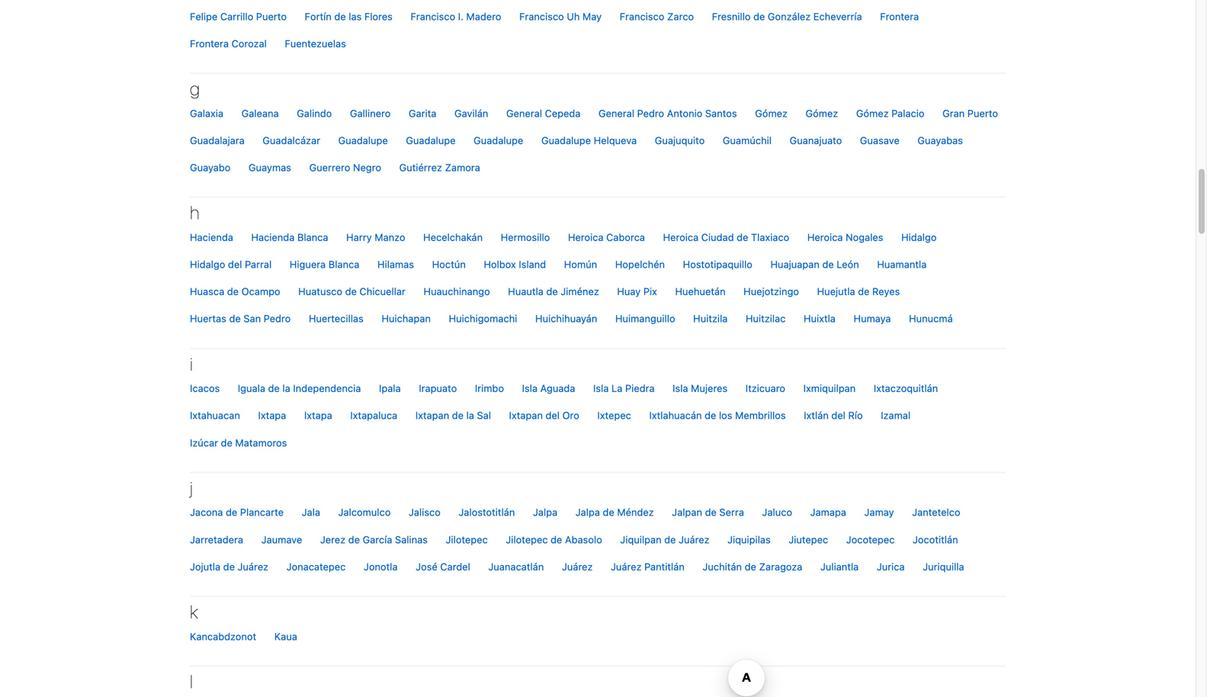 Task type: locate. For each thing, give the bounding box(es) containing it.
gran puerto
[[943, 107, 999, 119]]

de right fresnillo
[[754, 11, 766, 22]]

hermosillo
[[501, 232, 550, 243]]

ixtapan down isla aguada 'link'
[[509, 410, 543, 421]]

jalpa inside jalpa link
[[533, 507, 558, 518]]

la right the iguala at the bottom of the page
[[283, 383, 290, 394]]

1 vertical spatial blanca
[[329, 259, 360, 270]]

heroica up huajuapan de león
[[808, 232, 843, 243]]

may
[[583, 11, 602, 22]]

gómez palacio
[[857, 107, 925, 119]]

huay pix
[[617, 286, 658, 297]]

de right the iguala at the bottom of the page
[[268, 383, 280, 394]]

guayabas
[[918, 135, 964, 146]]

1 horizontal spatial ixtapan
[[509, 410, 543, 421]]

hacienda up parral
[[251, 232, 295, 243]]

2 hacienda from the left
[[251, 232, 295, 243]]

la
[[283, 383, 290, 394], [467, 410, 474, 421]]

frontera for frontera
[[881, 11, 920, 22]]

hidalgo link
[[894, 224, 945, 251]]

isla inside 'link'
[[522, 383, 538, 394]]

de left sal
[[452, 410, 464, 421]]

de right jojutla
[[223, 561, 235, 573]]

1 horizontal spatial puerto
[[968, 107, 999, 119]]

los
[[719, 410, 733, 421]]

1 vertical spatial hidalgo
[[190, 259, 225, 270]]

2 horizontal spatial francisco
[[620, 11, 665, 22]]

juárez down jiquilpan
[[611, 561, 642, 573]]

1 isla from the left
[[522, 383, 538, 394]]

guadalupe link up gutiérrez zamora
[[399, 127, 464, 154]]

hostotipaquillo
[[683, 259, 753, 270]]

harry manzo link
[[339, 224, 413, 251]]

jiutepec link
[[782, 526, 836, 553]]

frontera inside 'frontera corozal' link
[[190, 38, 229, 49]]

izamal link
[[874, 402, 919, 429]]

huitzila link
[[686, 305, 736, 333]]

2 guadalupe from the left
[[406, 135, 456, 146]]

la
[[612, 383, 623, 394]]

2 horizontal spatial isla
[[673, 383, 689, 394]]

general up helqueva on the top of page
[[599, 107, 635, 119]]

gómez up guanajuato
[[806, 107, 839, 119]]

ixtlahuacán de los membrillos
[[650, 410, 786, 421]]

de for huertas de san pedro
[[229, 313, 241, 324]]

holbox island link
[[476, 251, 554, 278]]

juárez down 'jaumave' link
[[238, 561, 269, 573]]

francisco inside francisco i. madero link
[[411, 11, 456, 22]]

0 horizontal spatial isla
[[522, 383, 538, 394]]

hacienda for hacienda
[[190, 232, 233, 243]]

pedro right 'san'
[[264, 313, 291, 324]]

1 horizontal spatial hidalgo
[[902, 232, 937, 243]]

juriquilla
[[923, 561, 965, 573]]

general pedro antonio santos
[[599, 107, 737, 119]]

homún
[[564, 259, 598, 270]]

ixtapa link down independencia at the left bottom
[[297, 402, 340, 429]]

huehuetán
[[676, 286, 726, 297]]

de left "abasolo"
[[551, 534, 563, 545]]

ixtlán
[[804, 410, 829, 421]]

del left parral
[[228, 259, 242, 270]]

huehuetán link
[[668, 278, 734, 305]]

1 horizontal spatial ixtapa
[[304, 410, 332, 421]]

guadalajara link
[[182, 127, 252, 154]]

jalpa for jalpa de méndez
[[576, 507, 600, 518]]

1 horizontal spatial hacienda
[[251, 232, 295, 243]]

frontera inside frontera link
[[881, 11, 920, 22]]

de right huasca
[[227, 286, 239, 297]]

huajuapan de león
[[771, 259, 860, 270]]

2 francisco from the left
[[520, 11, 564, 22]]

0 vertical spatial pedro
[[638, 107, 665, 119]]

isla up ixtlahuacán
[[673, 383, 689, 394]]

0 horizontal spatial guadalupe link
[[331, 127, 396, 154]]

1 heroica from the left
[[568, 232, 604, 243]]

manzo
[[375, 232, 406, 243]]

1 horizontal spatial heroica
[[663, 232, 699, 243]]

frontera link
[[873, 3, 927, 30]]

juárez down "abasolo"
[[562, 561, 593, 573]]

iguala de la independencia link
[[230, 375, 369, 402]]

de right jacona
[[226, 507, 238, 518]]

2 general from the left
[[599, 107, 635, 119]]

0 horizontal spatial jalpa
[[533, 507, 558, 518]]

1 jilotepec from the left
[[446, 534, 488, 545]]

del for río
[[832, 410, 846, 421]]

hecelchakán link
[[416, 224, 491, 251]]

i
[[190, 353, 193, 375]]

jilotepec de abasolo link
[[498, 526, 610, 553]]

1 horizontal spatial jilotepec
[[506, 534, 548, 545]]

0 vertical spatial hidalgo
[[902, 232, 937, 243]]

jocotitlán link
[[906, 526, 966, 553]]

higuera
[[290, 259, 326, 270]]

francisco left uh
[[520, 11, 564, 22]]

abasolo
[[565, 534, 603, 545]]

3 heroica from the left
[[808, 232, 843, 243]]

de for jojutla de juárez
[[223, 561, 235, 573]]

francisco uh may
[[520, 11, 602, 22]]

juárez inside 'link'
[[238, 561, 269, 573]]

de for izúcar de matamoros
[[221, 437, 233, 449]]

de for ixtlahuacán de los membrillos
[[705, 410, 717, 421]]

1 horizontal spatial frontera
[[881, 11, 920, 22]]

1 gómez link from the left
[[748, 100, 796, 127]]

huautla
[[508, 286, 544, 297]]

piedra
[[626, 383, 655, 394]]

0 horizontal spatial frontera
[[190, 38, 229, 49]]

ixtapa up matamoros at bottom left
[[258, 410, 286, 421]]

2 ixtapa link from the left
[[297, 402, 340, 429]]

0 horizontal spatial ixtapa link
[[251, 402, 294, 429]]

hacienda for hacienda blanca
[[251, 232, 295, 243]]

isla left aguada
[[522, 383, 538, 394]]

2 ixtapa from the left
[[304, 410, 332, 421]]

de left the reyes
[[858, 286, 870, 297]]

de down jiquipilas link
[[745, 561, 757, 573]]

hilamas link
[[370, 251, 422, 278]]

echeverría
[[814, 11, 863, 22]]

0 vertical spatial frontera
[[881, 11, 920, 22]]

de inside "link"
[[551, 534, 563, 545]]

1 hacienda from the left
[[190, 232, 233, 243]]

hoctún link
[[425, 251, 474, 278]]

puerto right carrillo
[[256, 11, 287, 22]]

caborca
[[607, 232, 645, 243]]

0 horizontal spatial pedro
[[264, 313, 291, 324]]

pedro left antonio
[[638, 107, 665, 119]]

frontera right echeverría
[[881, 11, 920, 22]]

gómez
[[755, 107, 788, 119], [806, 107, 839, 119], [857, 107, 889, 119]]

1 horizontal spatial ixtapa link
[[297, 402, 340, 429]]

guadalupe down garita link
[[406, 135, 456, 146]]

huatusco
[[298, 286, 343, 297]]

2 ixtapan from the left
[[509, 410, 543, 421]]

zarco
[[668, 11, 694, 22]]

francisco for francisco zarco
[[620, 11, 665, 22]]

de for jacona de plancarte
[[226, 507, 238, 518]]

ixtapa down independencia at the left bottom
[[304, 410, 332, 421]]

1 horizontal spatial francisco
[[520, 11, 564, 22]]

jilotepec up cardel at the bottom of the page
[[446, 534, 488, 545]]

guadalupe link up negro
[[331, 127, 396, 154]]

de left los
[[705, 410, 717, 421]]

guadalupe down gavilán link
[[474, 135, 524, 146]]

ciudad
[[702, 232, 734, 243]]

1 horizontal spatial jalpa
[[576, 507, 600, 518]]

de up pantitlán
[[665, 534, 676, 545]]

0 horizontal spatial del
[[228, 259, 242, 270]]

guadalupe up negro
[[338, 135, 388, 146]]

2 horizontal spatial guadalupe link
[[466, 127, 531, 154]]

ixtapan down irapuato link
[[416, 410, 450, 421]]

1 ixtapa from the left
[[258, 410, 286, 421]]

hidalgo del parral
[[190, 259, 272, 270]]

blanca up huatusco de chicuellar
[[329, 259, 360, 270]]

blanca up higuera
[[298, 232, 328, 243]]

1 horizontal spatial isla
[[594, 383, 609, 394]]

de for jalpan de serra
[[705, 507, 717, 518]]

isla left la
[[594, 383, 609, 394]]

jaumave link
[[254, 526, 310, 553]]

2 heroica from the left
[[663, 232, 699, 243]]

0 vertical spatial puerto
[[256, 11, 287, 22]]

gavilán
[[455, 107, 489, 119]]

2 horizontal spatial heroica
[[808, 232, 843, 243]]

gómez link up guanajuato
[[798, 100, 846, 127]]

jalpa up "abasolo"
[[576, 507, 600, 518]]

huautla de jiménez
[[508, 286, 599, 297]]

de right izúcar
[[221, 437, 233, 449]]

de for jilotepec de abasolo
[[551, 534, 563, 545]]

oro
[[563, 410, 580, 421]]

2 jalpa from the left
[[576, 507, 600, 518]]

1 vertical spatial la
[[467, 410, 474, 421]]

0 horizontal spatial ixtapan
[[416, 410, 450, 421]]

ocampo
[[242, 286, 280, 297]]

del left río
[[832, 410, 846, 421]]

gómez link up 'guamúchil'
[[748, 100, 796, 127]]

3 isla from the left
[[673, 383, 689, 394]]

josé
[[416, 561, 438, 573]]

de left serra
[[705, 507, 717, 518]]

jalpa inside jalpa de méndez link
[[576, 507, 600, 518]]

río
[[849, 410, 863, 421]]

hacienda down h at the top left of the page
[[190, 232, 233, 243]]

jaluco link
[[755, 499, 800, 526]]

galaxia link
[[182, 100, 231, 127]]

francisco left zarco
[[620, 11, 665, 22]]

jilotepec for jilotepec
[[446, 534, 488, 545]]

de for fresnillo de gonzález echeverría
[[754, 11, 766, 22]]

2 isla from the left
[[594, 383, 609, 394]]

jilotepec for jilotepec de abasolo
[[506, 534, 548, 545]]

hidalgo inside 'hidalgo' link
[[902, 232, 937, 243]]

3 francisco from the left
[[620, 11, 665, 22]]

juárez down jalpan
[[679, 534, 710, 545]]

1 ixtapan from the left
[[416, 410, 450, 421]]

jamapa link
[[803, 499, 854, 526]]

general left 'cepeda'
[[507, 107, 542, 119]]

ixtepec link
[[590, 402, 639, 429]]

del left the oro
[[546, 410, 560, 421]]

hecelchakán
[[424, 232, 483, 243]]

hidalgo up huasca
[[190, 259, 225, 270]]

gutiérrez zamora link
[[392, 154, 488, 181]]

0 horizontal spatial hidalgo
[[190, 259, 225, 270]]

2 gómez from the left
[[806, 107, 839, 119]]

gómez up guasave
[[857, 107, 889, 119]]

ixtahuacan link
[[182, 402, 248, 429]]

de inside 'link'
[[754, 11, 766, 22]]

hopelchén link
[[608, 251, 673, 278]]

de for huautla de jiménez
[[547, 286, 558, 297]]

3 guadalupe link from the left
[[466, 127, 531, 154]]

1 guadalupe link from the left
[[331, 127, 396, 154]]

ixtapa link up matamoros at bottom left
[[251, 402, 294, 429]]

guadalupe inside 'link'
[[542, 135, 591, 146]]

de right huatusco
[[345, 286, 357, 297]]

0 horizontal spatial ixtapa
[[258, 410, 286, 421]]

2 jilotepec from the left
[[506, 534, 548, 545]]

juriquilla link
[[916, 553, 973, 581]]

0 vertical spatial la
[[283, 383, 290, 394]]

jalpa link
[[526, 499, 565, 526]]

jalpa up jilotepec de abasolo at bottom left
[[533, 507, 558, 518]]

1 horizontal spatial gómez link
[[798, 100, 846, 127]]

jocotepec
[[847, 534, 895, 545]]

blanca for hacienda blanca
[[298, 232, 328, 243]]

tlaxiaco
[[752, 232, 790, 243]]

gómez up 'guamúchil'
[[755, 107, 788, 119]]

isla la piedra
[[594, 383, 655, 394]]

general for general cepeda
[[507, 107, 542, 119]]

jalpan
[[672, 507, 703, 518]]

fuentezuelas
[[285, 38, 346, 49]]

island
[[519, 259, 546, 270]]

0 horizontal spatial hacienda
[[190, 232, 233, 243]]

1 horizontal spatial general
[[599, 107, 635, 119]]

francisco left i.
[[411, 11, 456, 22]]

kaua link
[[267, 623, 305, 650]]

guerrero negro
[[309, 162, 381, 173]]

francisco inside francisco uh may link
[[520, 11, 564, 22]]

hidalgo
[[902, 232, 937, 243], [190, 259, 225, 270]]

0 horizontal spatial gómez
[[755, 107, 788, 119]]

0 horizontal spatial francisco
[[411, 11, 456, 22]]

fortín de las flores link
[[297, 3, 400, 30]]

hidalgo for hidalgo
[[902, 232, 937, 243]]

holbox island
[[484, 259, 546, 270]]

de left león
[[823, 259, 834, 270]]

francisco inside francisco zarco link
[[620, 11, 665, 22]]

huay
[[617, 286, 641, 297]]

0 vertical spatial blanca
[[298, 232, 328, 243]]

de left méndez on the right bottom
[[603, 507, 615, 518]]

de left 'san'
[[229, 313, 241, 324]]

heroica left the "ciudad"
[[663, 232, 699, 243]]

jilotepec up juanacatlán
[[506, 534, 548, 545]]

1 jalpa from the left
[[533, 507, 558, 518]]

guayabo link
[[182, 154, 238, 181]]

ixtapan del oro
[[509, 410, 580, 421]]

huichapan
[[382, 313, 431, 324]]

0 horizontal spatial la
[[283, 383, 290, 394]]

2 guadalupe link from the left
[[399, 127, 464, 154]]

k
[[190, 601, 198, 623]]

4 guadalupe from the left
[[542, 135, 591, 146]]

1 francisco from the left
[[411, 11, 456, 22]]

2 horizontal spatial del
[[832, 410, 846, 421]]

de right huautla
[[547, 286, 558, 297]]

0 horizontal spatial general
[[507, 107, 542, 119]]

3 gómez from the left
[[857, 107, 889, 119]]

1 horizontal spatial guadalupe link
[[399, 127, 464, 154]]

1 general from the left
[[507, 107, 542, 119]]

heroica up homún on the top left
[[568, 232, 604, 243]]

isla mujeres link
[[665, 375, 736, 402]]

0 horizontal spatial puerto
[[256, 11, 287, 22]]

1 horizontal spatial la
[[467, 410, 474, 421]]

hidalgo up huamantla
[[902, 232, 937, 243]]

de for juchitán de zaragoza
[[745, 561, 757, 573]]

2 horizontal spatial gómez
[[857, 107, 889, 119]]

ixtapan for ixtapan del oro
[[509, 410, 543, 421]]

la inside 'link'
[[283, 383, 290, 394]]

jala
[[302, 507, 320, 518]]

guadalupe link down gavilán
[[466, 127, 531, 154]]

frontera down felipe
[[190, 38, 229, 49]]

jerez de garcía salinas
[[320, 534, 428, 545]]

heroica caborca link
[[561, 224, 653, 251]]

de for jerez de garcía salinas
[[348, 534, 360, 545]]

de left las at the top of page
[[335, 11, 346, 22]]

jilotepec inside "link"
[[506, 534, 548, 545]]

huertecillas link
[[301, 305, 371, 333]]

huimanguillo
[[616, 313, 676, 324]]

1 horizontal spatial del
[[546, 410, 560, 421]]

kancabdzonot link
[[182, 623, 264, 650]]

de right the "ciudad"
[[737, 232, 749, 243]]

0 horizontal spatial gómez link
[[748, 100, 796, 127]]

la left sal
[[467, 410, 474, 421]]

irapuato link
[[411, 375, 465, 402]]

1 horizontal spatial gómez
[[806, 107, 839, 119]]

1 vertical spatial frontera
[[190, 38, 229, 49]]

puerto right gran
[[968, 107, 999, 119]]

0 horizontal spatial heroica
[[568, 232, 604, 243]]

0 horizontal spatial jilotepec
[[446, 534, 488, 545]]

de right jerez
[[348, 534, 360, 545]]

puerto
[[256, 11, 287, 22], [968, 107, 999, 119]]

jala link
[[294, 499, 328, 526]]

guadalupe down 'cepeda'
[[542, 135, 591, 146]]



Task type: vqa. For each thing, say whether or not it's contained in the screenshot.
the QR inside If your digital ticket contains a barcode or QR code, give it to the staff at the attraction's entrance or ticket collection point so they can scan it.
no



Task type: describe. For each thing, give the bounding box(es) containing it.
guayabas link
[[911, 127, 971, 154]]

isla aguada
[[522, 383, 576, 394]]

kancabdzonot
[[190, 631, 257, 642]]

del for parral
[[228, 259, 242, 270]]

méndez
[[618, 507, 654, 518]]

fresnillo de gonzález echeverría link
[[705, 3, 870, 30]]

huertecillas
[[309, 313, 364, 324]]

huauchinango
[[424, 286, 490, 297]]

fuentezuelas link
[[277, 30, 354, 57]]

flores
[[365, 11, 393, 22]]

heroica for heroica ciudad de tlaxiaco
[[663, 232, 699, 243]]

jonacatepec
[[287, 561, 346, 573]]

jilotepec de abasolo
[[506, 534, 603, 545]]

itzicuaro link
[[738, 375, 793, 402]]

hacienda blanca link
[[244, 224, 336, 251]]

hacienda link
[[182, 224, 241, 251]]

hostotipaquillo link
[[676, 251, 761, 278]]

felipe carrillo puerto link
[[182, 3, 295, 30]]

1 vertical spatial puerto
[[968, 107, 999, 119]]

jiquilpan
[[621, 534, 662, 545]]

de for fortín de las flores
[[335, 11, 346, 22]]

la for independencia
[[283, 383, 290, 394]]

juchitán de zaragoza link
[[695, 553, 811, 581]]

josé cardel link
[[408, 553, 478, 581]]

isla for isla mujeres
[[673, 383, 689, 394]]

huay pix link
[[610, 278, 665, 305]]

jonacatepec link
[[279, 553, 354, 581]]

icacos
[[190, 383, 220, 394]]

hilamas
[[378, 259, 414, 270]]

guasave
[[861, 135, 900, 146]]

guerrero
[[309, 162, 350, 173]]

de for huajuapan de león
[[823, 259, 834, 270]]

jerez
[[320, 534, 346, 545]]

fortín
[[305, 11, 332, 22]]

ixtepec
[[598, 410, 632, 421]]

ixtapa for first ixtapa link from right
[[304, 410, 332, 421]]

1 horizontal spatial pedro
[[638, 107, 665, 119]]

huejutla de reyes
[[818, 286, 901, 297]]

reyes
[[873, 286, 901, 297]]

gutiérrez
[[399, 162, 442, 173]]

irimbo
[[475, 383, 504, 394]]

francisco zarco link
[[612, 3, 702, 30]]

hidalgo for hidalgo del parral
[[190, 259, 225, 270]]

huitzila
[[694, 313, 728, 324]]

huixtla link
[[797, 305, 844, 333]]

jacona de plancarte link
[[182, 499, 292, 526]]

jocotepec link
[[839, 526, 903, 553]]

3 guadalupe from the left
[[474, 135, 524, 146]]

jalpa for jalpa
[[533, 507, 558, 518]]

isla for isla aguada
[[522, 383, 538, 394]]

homún link
[[557, 251, 605, 278]]

gómez inside gómez palacio link
[[857, 107, 889, 119]]

ixtapan for ixtapan de la sal
[[416, 410, 450, 421]]

guanajuato link
[[782, 127, 850, 154]]

jalpan de serra
[[672, 507, 745, 518]]

general cepeda
[[507, 107, 581, 119]]

iguala
[[238, 383, 266, 394]]

jacona de plancarte
[[190, 507, 284, 518]]

heroica ciudad de tlaxiaco link
[[656, 224, 798, 251]]

huejutla
[[818, 286, 856, 297]]

huatusco de chicuellar
[[298, 286, 406, 297]]

de for jiquilpan de juárez
[[665, 534, 676, 545]]

ixmiquilpan link
[[796, 375, 864, 402]]

juárez link
[[555, 553, 601, 581]]

1 vertical spatial pedro
[[264, 313, 291, 324]]

1 guadalupe from the left
[[338, 135, 388, 146]]

huasca de ocampo link
[[182, 278, 288, 305]]

general for general pedro antonio santos
[[599, 107, 635, 119]]

blanca for higuera blanca
[[329, 259, 360, 270]]

francisco i. madero
[[411, 11, 502, 22]]

humaya link
[[847, 305, 899, 333]]

frontera corozal link
[[182, 30, 275, 57]]

guerrero negro link
[[302, 154, 389, 181]]

de for huejutla de reyes
[[858, 286, 870, 297]]

1 ixtapa link from the left
[[251, 402, 294, 429]]

hopelchén
[[616, 259, 665, 270]]

2 gómez link from the left
[[798, 100, 846, 127]]

la for sal
[[467, 410, 474, 421]]

huamantla link
[[870, 251, 935, 278]]

gavilán link
[[447, 100, 496, 127]]

de for huasca de ocampo
[[227, 286, 239, 297]]

membrillos
[[736, 410, 786, 421]]

ixtapa for second ixtapa link from right
[[258, 410, 286, 421]]

gallinero
[[350, 107, 391, 119]]

guadalajara
[[190, 135, 245, 146]]

huichigomachi link
[[441, 305, 525, 333]]

francisco for francisco i. madero
[[411, 11, 456, 22]]

general pedro antonio santos link
[[591, 100, 745, 127]]

de for huatusco de chicuellar
[[345, 286, 357, 297]]

heroica nogales link
[[800, 224, 892, 251]]

parral
[[245, 259, 272, 270]]

fortín de las flores
[[305, 11, 393, 22]]

jurica
[[877, 561, 905, 573]]

jonotla link
[[356, 553, 406, 581]]

isla for isla la piedra
[[594, 383, 609, 394]]

heroica for heroica nogales
[[808, 232, 843, 243]]

higuera blanca
[[290, 259, 360, 270]]

huixtla
[[804, 313, 836, 324]]

i.
[[458, 11, 464, 22]]

de for jalpa de méndez
[[603, 507, 615, 518]]

huitzilac
[[746, 313, 786, 324]]

huejotzingo
[[744, 286, 800, 297]]

hidalgo del parral link
[[182, 251, 279, 278]]

josé cardel
[[416, 561, 471, 573]]

heroica for heroica caborca
[[568, 232, 604, 243]]

pantitlán
[[645, 561, 685, 573]]

general cepeda link
[[499, 100, 589, 127]]

heroica caborca
[[568, 232, 645, 243]]

jiutepec
[[789, 534, 829, 545]]

de for ixtapan de la sal
[[452, 410, 464, 421]]

de for iguala de la independencia
[[268, 383, 280, 394]]

jocotitlán
[[913, 534, 959, 545]]

huitzilac link
[[739, 305, 794, 333]]

1 gómez from the left
[[755, 107, 788, 119]]

francisco for francisco uh may
[[520, 11, 564, 22]]

frontera for frontera corozal
[[190, 38, 229, 49]]

ixtapaluca
[[350, 410, 398, 421]]

galeana
[[242, 107, 279, 119]]

juanacatlán link
[[481, 553, 552, 581]]

guadalcázar
[[263, 135, 320, 146]]

guajuquito link
[[648, 127, 713, 154]]

plancarte
[[240, 507, 284, 518]]

del for oro
[[546, 410, 560, 421]]

guasave link
[[853, 127, 908, 154]]

jamay link
[[857, 499, 902, 526]]



